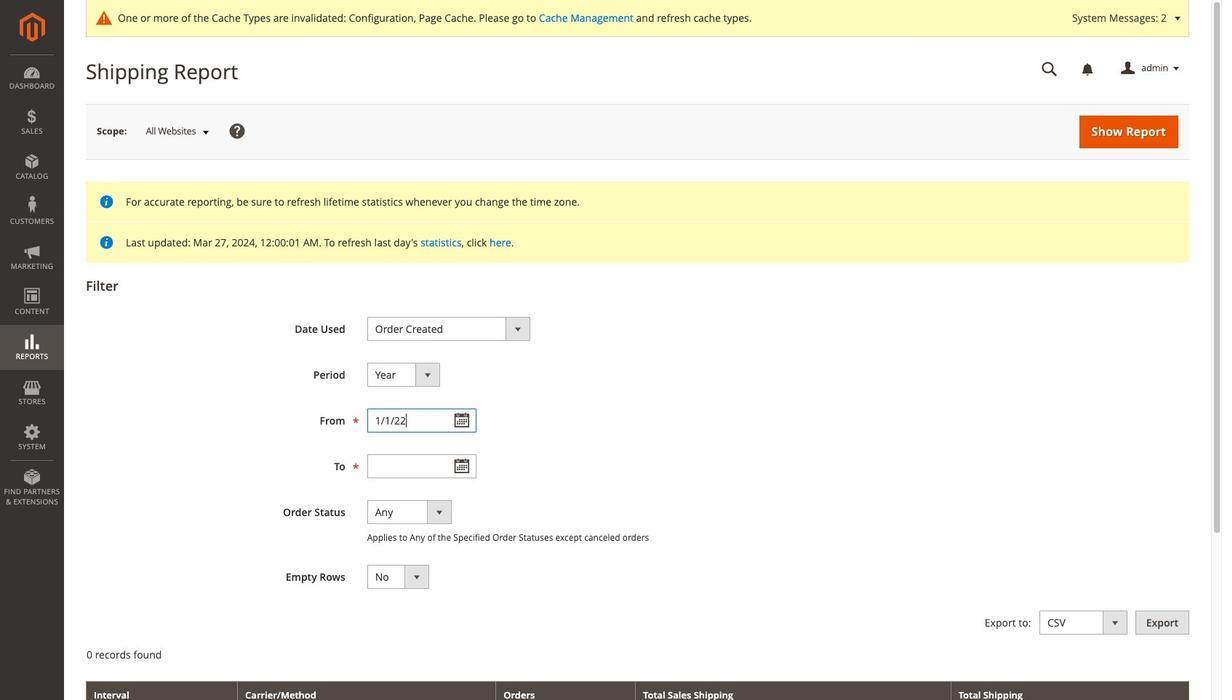 Task type: locate. For each thing, give the bounding box(es) containing it.
None text field
[[1032, 56, 1068, 82], [367, 409, 477, 433], [367, 455, 477, 479], [1032, 56, 1068, 82], [367, 409, 477, 433], [367, 455, 477, 479]]

menu bar
[[0, 55, 64, 515]]



Task type: describe. For each thing, give the bounding box(es) containing it.
magento admin panel image
[[19, 12, 45, 42]]



